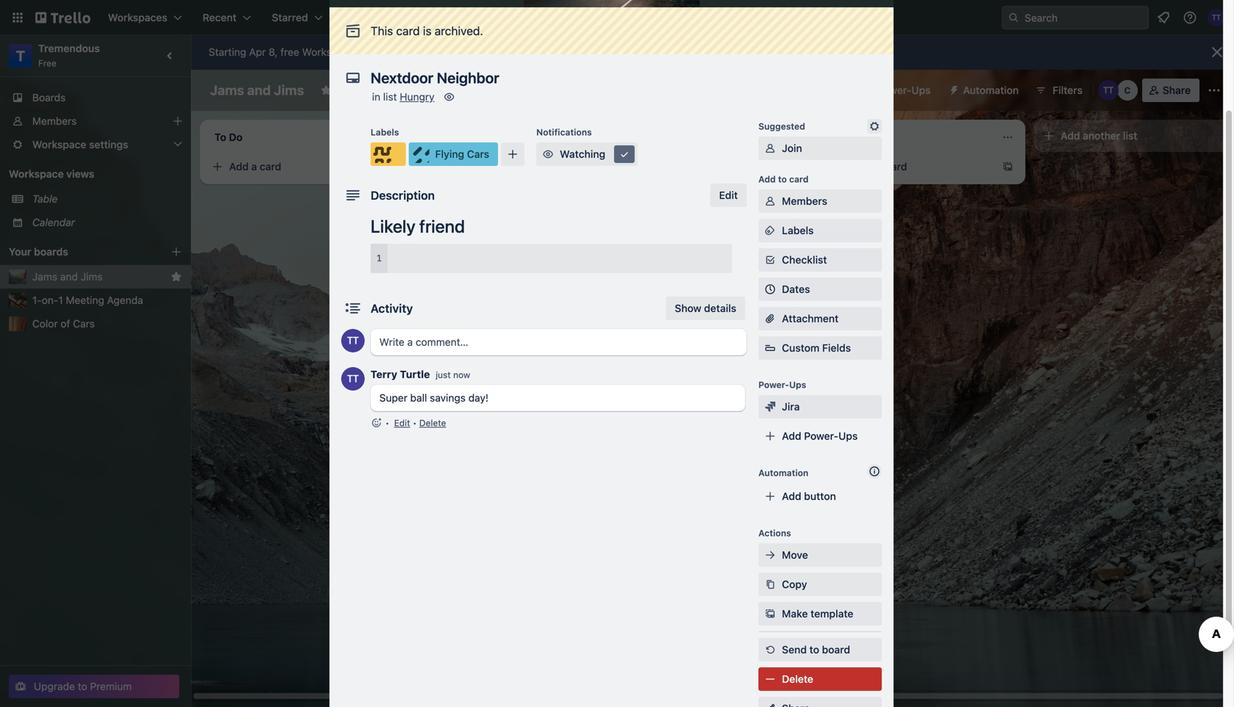 Task type: locate. For each thing, give the bounding box(es) containing it.
sm image
[[943, 79, 963, 99], [763, 141, 778, 156], [541, 147, 556, 162], [617, 147, 632, 162], [763, 194, 778, 209], [763, 223, 778, 238], [763, 548, 778, 563], [763, 578, 778, 592], [763, 643, 778, 658], [763, 672, 778, 687]]

2 horizontal spatial power-
[[877, 84, 912, 96]]

0 horizontal spatial create from template… image
[[376, 161, 388, 173]]

sm image inside labels link
[[763, 223, 778, 238]]

sm image for make template
[[763, 607, 778, 622]]

members down add to card
[[782, 195, 828, 207]]

delete link down send to board link
[[759, 668, 882, 691]]

2 vertical spatial ups
[[839, 430, 858, 442]]

Search field
[[1020, 7, 1148, 29]]

workspace
[[367, 84, 421, 96], [9, 168, 64, 180]]

boards link
[[0, 86, 191, 109]]

this card is archived.
[[371, 24, 483, 38]]

0 vertical spatial workspace
[[367, 84, 421, 96]]

0 horizontal spatial add a card button
[[206, 155, 367, 179]]

automation button
[[943, 79, 1028, 102]]

members link down boards
[[0, 109, 191, 133]]

sm image for watching
[[541, 147, 556, 162]]

to for upgrade to premium
[[78, 681, 87, 693]]

1 horizontal spatial power-
[[804, 430, 839, 442]]

list right in
[[383, 91, 397, 103]]

1 vertical spatial members link
[[759, 190, 882, 213]]

0 vertical spatial power-
[[877, 84, 912, 96]]

card
[[396, 24, 420, 38], [260, 161, 281, 173], [886, 161, 907, 173], [789, 174, 809, 184], [468, 244, 490, 256]]

ups left automation button
[[912, 84, 931, 96]]

1 horizontal spatial delete link
[[759, 668, 882, 691]]

1 horizontal spatial jims
[[274, 82, 304, 98]]

sm image inside automation button
[[943, 79, 963, 99]]

0 vertical spatial jams and jims
[[210, 82, 304, 98]]

edit for edit
[[719, 189, 738, 201]]

1 vertical spatial workspace
[[9, 168, 64, 180]]

list inside button
[[1123, 130, 1138, 142]]

None text field
[[363, 65, 848, 91]]

cars right 'of'
[[73, 318, 95, 330]]

sm image down power-ups button
[[867, 119, 882, 134]]

0 horizontal spatial cars
[[73, 318, 95, 330]]

sm image inside send to board link
[[763, 643, 778, 658]]

ups up add button button
[[839, 430, 858, 442]]

limited
[[396, 46, 428, 58]]

0 horizontal spatial edit
[[394, 418, 410, 428]]

grumpy
[[423, 171, 461, 183]]

to right 'upgrade'
[[78, 681, 87, 693]]

delete right •
[[419, 418, 446, 428]]

1 vertical spatial 1
[[58, 294, 63, 306]]

sm image inside delete link
[[763, 672, 778, 687]]

1 horizontal spatial jams
[[210, 82, 244, 98]]

0 horizontal spatial jims
[[81, 271, 103, 283]]

make template link
[[759, 603, 882, 626]]

jims left star or unstar board image
[[274, 82, 304, 98]]

1 horizontal spatial a
[[460, 244, 466, 256]]

is
[[423, 24, 432, 38]]

0 vertical spatial list
[[383, 91, 397, 103]]

day!
[[469, 392, 489, 404]]

to
[[430, 46, 440, 58], [778, 174, 787, 184], [810, 644, 820, 656], [78, 681, 87, 693]]

sm image for members
[[763, 194, 778, 209]]

Board name text field
[[203, 79, 311, 102]]

2 horizontal spatial ups
[[912, 84, 931, 96]]

0 horizontal spatial automation
[[759, 468, 809, 478]]

terry turtle (terryturtle) image
[[1098, 80, 1119, 101]]

sm image for copy
[[763, 578, 778, 592]]

on-
[[42, 294, 58, 306]]

1 vertical spatial power-ups
[[759, 380, 807, 390]]

workspace inside button
[[367, 84, 421, 96]]

delete link
[[419, 418, 446, 428], [759, 668, 882, 691]]

1 horizontal spatial members link
[[759, 190, 882, 213]]

0 vertical spatial delete link
[[419, 418, 446, 428]]

0 vertical spatial automation
[[963, 84, 1019, 96]]

labels link
[[759, 219, 882, 242]]

0 horizontal spatial list
[[383, 91, 397, 103]]

1 vertical spatial members
[[782, 195, 828, 207]]

add a card
[[229, 161, 281, 173], [855, 161, 907, 173], [438, 244, 490, 256]]

1 create from template… image from the left
[[376, 161, 388, 173]]

1 vertical spatial cars
[[73, 318, 95, 330]]

and inside jams and jims link
[[60, 271, 78, 283]]

add power-ups
[[782, 430, 858, 442]]

tremendous
[[38, 42, 100, 54]]

0 vertical spatial members link
[[0, 109, 191, 133]]

0 vertical spatial labels
[[371, 127, 399, 137]]

1 vertical spatial labels
[[782, 224, 814, 237]]

create from template… image for the rightmost add a card button
[[1002, 161, 1014, 173]]

1 right the 1-
[[58, 294, 63, 306]]

sm image inside join link
[[763, 141, 778, 156]]

sm image inside make template link
[[763, 607, 778, 622]]

1 horizontal spatial jams and jims
[[210, 82, 304, 98]]

jams down starting
[[210, 82, 244, 98]]

1 vertical spatial edit
[[394, 418, 410, 428]]

sm image for suggested
[[867, 119, 882, 134]]

jims
[[274, 82, 304, 98], [81, 271, 103, 283]]

color: sky, title: "flying cars" element
[[409, 143, 498, 166]]

0 vertical spatial ups
[[912, 84, 931, 96]]

jims up 1-on-1 meeting agenda
[[81, 271, 103, 283]]

1 horizontal spatial cars
[[467, 148, 489, 160]]

0 horizontal spatial and
[[60, 271, 78, 283]]

0 horizontal spatial workspace
[[9, 168, 64, 180]]

dates
[[782, 283, 810, 295]]

delete
[[419, 418, 446, 428], [782, 673, 814, 686]]

1 horizontal spatial ups
[[839, 430, 858, 442]]

copy link
[[759, 573, 882, 597]]

1 vertical spatial automation
[[759, 468, 809, 478]]

1 vertical spatial list
[[1123, 130, 1138, 142]]

jams and jims down "apr"
[[210, 82, 304, 98]]

0 horizontal spatial power-ups
[[759, 380, 807, 390]]

jams up the on-
[[32, 271, 57, 283]]

power-ups button
[[848, 79, 940, 102]]

to right send
[[810, 644, 820, 656]]

chestercheeetah (chestercheeetah) image
[[1117, 80, 1138, 101]]

template
[[811, 608, 854, 620]]

2 vertical spatial power-
[[804, 430, 839, 442]]

ups up jira
[[789, 380, 807, 390]]

1 vertical spatial jims
[[81, 271, 103, 283]]

0 vertical spatial terry turtle (terryturtle) image
[[1208, 9, 1226, 26]]

labels up checklist
[[782, 224, 814, 237]]

a
[[251, 161, 257, 173], [877, 161, 883, 173], [460, 244, 466, 256]]

0 horizontal spatial delete link
[[419, 418, 446, 428]]

1 horizontal spatial automation
[[963, 84, 1019, 96]]

1 horizontal spatial workspace
[[367, 84, 421, 96]]

another
[[1083, 130, 1121, 142]]

0 horizontal spatial delete
[[419, 418, 446, 428]]

show menu image
[[1207, 83, 1222, 98]]

agenda
[[107, 294, 143, 306]]

workspaces
[[302, 46, 360, 58]]

1 down grumpy
[[441, 212, 445, 222]]

1 horizontal spatial power-ups
[[877, 84, 931, 96]]

2 horizontal spatial add a card button
[[832, 155, 993, 179]]

1 vertical spatial jams
[[32, 271, 57, 283]]

add power-ups link
[[759, 425, 882, 448]]

free
[[38, 58, 57, 68]]

1 vertical spatial power-
[[759, 380, 789, 390]]

0 vertical spatial power-ups
[[877, 84, 931, 96]]

share button
[[1142, 79, 1200, 102]]

and down "apr"
[[247, 82, 271, 98]]

0 vertical spatial delete
[[419, 418, 446, 428]]

0 horizontal spatial labels
[[371, 127, 399, 137]]

sm image for move
[[763, 548, 778, 563]]

1 horizontal spatial delete
[[782, 673, 814, 686]]

power-
[[877, 84, 912, 96], [759, 380, 789, 390], [804, 430, 839, 442]]

2 create from template… image from the left
[[1002, 161, 1014, 173]]

make template
[[782, 608, 854, 620]]

0 horizontal spatial jams and jims
[[32, 271, 103, 283]]

add button button
[[759, 485, 882, 508]]

to left 10
[[430, 46, 440, 58]]

sm image right hungry
[[442, 90, 457, 104]]

jams and jims down your boards with 3 items element
[[32, 271, 103, 283]]

1 horizontal spatial members
[[782, 195, 828, 207]]

and inside jams and jims text field
[[247, 82, 271, 98]]

color: yellow, title: none image
[[371, 143, 406, 166]]

show details link
[[666, 297, 745, 320]]

filters
[[1053, 84, 1083, 96]]

likely friend
[[371, 216, 465, 237]]

•
[[413, 418, 417, 428]]

delete down send
[[782, 673, 814, 686]]

Write a comment text field
[[371, 329, 747, 356]]

0 horizontal spatial add a card
[[229, 161, 281, 173]]

limits
[[671, 46, 696, 58]]

to down the join
[[778, 174, 787, 184]]

1 horizontal spatial edit
[[719, 189, 738, 201]]

learn more about collaborator limits link
[[524, 46, 696, 58]]

cars up color: blue, title: none image
[[467, 148, 489, 160]]

sm image for jira
[[763, 400, 778, 414]]

sm image inside copy link
[[763, 578, 778, 592]]

jams inside jams and jims text field
[[210, 82, 244, 98]]

1 horizontal spatial labels
[[782, 224, 814, 237]]

jira
[[782, 401, 800, 413]]

likely
[[371, 216, 416, 237]]

labels up "color: yellow, title: none" image
[[371, 127, 399, 137]]

1 vertical spatial ups
[[789, 380, 807, 390]]

2 vertical spatial terry turtle (terryturtle) image
[[341, 367, 365, 391]]

custom fields
[[782, 342, 851, 354]]

0 horizontal spatial jams
[[32, 271, 57, 283]]

1 horizontal spatial list
[[1123, 130, 1138, 142]]

flying
[[435, 148, 464, 160]]

edit inside the edit button
[[719, 189, 738, 201]]

0 vertical spatial members
[[32, 115, 77, 127]]

to for send to board
[[810, 644, 820, 656]]

sm image left jira
[[763, 400, 778, 414]]

0 vertical spatial cars
[[467, 148, 489, 160]]

sm image left make
[[763, 607, 778, 622]]

0 horizontal spatial 1
[[58, 294, 63, 306]]

calendar
[[32, 216, 75, 229]]

jams and jims link
[[32, 270, 165, 284]]

1 horizontal spatial and
[[247, 82, 271, 98]]

savings
[[430, 392, 466, 404]]

delete link right •
[[419, 418, 446, 428]]

hungry
[[400, 91, 435, 103]]

0 vertical spatial 1
[[441, 212, 445, 222]]

suggested
[[759, 121, 805, 132]]

terry turtle (terryturtle) image
[[1208, 9, 1226, 26], [341, 329, 365, 353], [341, 367, 365, 391]]

board
[[822, 644, 850, 656]]

create from template… image
[[376, 161, 388, 173], [1002, 161, 1014, 173]]

members link up labels link
[[759, 190, 882, 213]]

members link
[[0, 109, 191, 133], [759, 190, 882, 213]]

sm image
[[442, 90, 457, 104], [867, 119, 882, 134], [763, 400, 778, 414], [763, 607, 778, 622]]

2 horizontal spatial a
[[877, 161, 883, 173]]

star or unstar board image
[[320, 85, 332, 96]]

0 vertical spatial and
[[247, 82, 271, 98]]

list right another
[[1123, 130, 1138, 142]]

add
[[1061, 130, 1080, 142], [229, 161, 249, 173], [855, 161, 875, 173], [759, 174, 776, 184], [438, 244, 457, 256], [782, 430, 802, 442], [782, 490, 802, 503]]

attachment button
[[759, 307, 882, 331]]

edit for edit • delete
[[394, 418, 410, 428]]

tremendous link
[[38, 42, 100, 54]]

1 horizontal spatial create from template… image
[[1002, 161, 1014, 173]]

1 vertical spatial and
[[60, 271, 78, 283]]

0 vertical spatial edit
[[719, 189, 738, 201]]

power- inside power-ups button
[[877, 84, 912, 96]]

0 vertical spatial jims
[[274, 82, 304, 98]]

create
[[435, 11, 467, 24]]

just
[[436, 370, 451, 380]]

automation up add button
[[759, 468, 809, 478]]

workspace visible button
[[341, 79, 464, 102]]

table
[[32, 193, 58, 205]]

members down boards
[[32, 115, 77, 127]]

your boards
[[9, 246, 68, 258]]

custom
[[782, 342, 820, 354]]

details
[[704, 302, 737, 314]]

filters button
[[1031, 79, 1087, 102]]

sm image inside "move" link
[[763, 548, 778, 563]]

automation left filters button
[[963, 84, 1019, 96]]

power-ups inside button
[[877, 84, 931, 96]]

send to board
[[782, 644, 850, 656]]

labels
[[371, 127, 399, 137], [782, 224, 814, 237]]

automation
[[963, 84, 1019, 96], [759, 468, 809, 478]]

terry turtle just now
[[371, 368, 470, 381]]

add button
[[782, 490, 836, 503]]

0 vertical spatial jams
[[210, 82, 244, 98]]

table link
[[32, 192, 182, 206]]

0 horizontal spatial members
[[32, 115, 77, 127]]

and down your boards with 3 items element
[[60, 271, 78, 283]]

1 vertical spatial delete
[[782, 673, 814, 686]]

sm image for send to board
[[763, 643, 778, 658]]



Task type: vqa. For each thing, say whether or not it's contained in the screenshot.
Tara Schultz's workspace Free
no



Task type: describe. For each thing, give the bounding box(es) containing it.
hungry link
[[400, 91, 435, 103]]

1 vertical spatial delete link
[[759, 668, 882, 691]]

starting
[[209, 46, 246, 58]]

this
[[371, 24, 393, 38]]

10
[[443, 46, 454, 58]]

create from template… image for the leftmost add a card button
[[376, 161, 388, 173]]

automation inside automation button
[[963, 84, 1019, 96]]

c button
[[1117, 80, 1138, 101]]

color of cars
[[32, 318, 95, 330]]

boards
[[34, 246, 68, 258]]

board
[[492, 84, 520, 96]]

dates button
[[759, 278, 882, 301]]

sm image for delete
[[763, 672, 778, 687]]

1 vertical spatial jams and jims
[[32, 271, 103, 283]]

share
[[1163, 84, 1191, 96]]

a for the rightmost add a card button
[[877, 161, 883, 173]]

about
[[581, 46, 608, 58]]

2 horizontal spatial add a card
[[855, 161, 907, 173]]

search image
[[1008, 12, 1020, 24]]

show details
[[675, 302, 737, 314]]

be
[[381, 46, 393, 58]]

show
[[675, 302, 702, 314]]

activity
[[371, 302, 413, 316]]

add another list button
[[1035, 120, 1234, 152]]

fields
[[822, 342, 851, 354]]

a for middle add a card button
[[460, 244, 466, 256]]

jams and jims inside text field
[[210, 82, 304, 98]]

visible
[[424, 84, 455, 96]]

power- inside add power-ups link
[[804, 430, 839, 442]]

edit • delete
[[394, 418, 446, 428]]

ups inside button
[[912, 84, 931, 96]]

0 horizontal spatial power-
[[759, 380, 789, 390]]

upgrade to premium link
[[9, 675, 179, 699]]

free
[[281, 46, 299, 58]]

button
[[804, 490, 836, 503]]

ball
[[410, 392, 427, 404]]

color of cars link
[[32, 317, 182, 331]]

join
[[782, 142, 802, 154]]

workspace visible
[[367, 84, 455, 96]]

1 horizontal spatial add a card button
[[414, 239, 576, 262]]

to for add to card
[[778, 174, 787, 184]]

send
[[782, 644, 807, 656]]

c
[[1124, 85, 1131, 96]]

starred icon image
[[170, 271, 182, 283]]

actions
[[759, 528, 791, 539]]

upgrade to premium
[[34, 681, 132, 693]]

1 horizontal spatial add a card
[[438, 244, 490, 256]]

create button
[[426, 6, 476, 29]]

super
[[380, 392, 408, 404]]

of
[[61, 318, 70, 330]]

collaborators.
[[456, 46, 522, 58]]

will
[[363, 46, 378, 58]]

board link
[[467, 79, 529, 102]]

checklist
[[782, 254, 827, 266]]

back to home image
[[35, 6, 90, 29]]

sm image for join
[[763, 141, 778, 156]]

0 horizontal spatial a
[[251, 161, 257, 173]]

calendar link
[[32, 215, 182, 230]]

watching
[[560, 148, 606, 160]]

friend
[[419, 216, 465, 237]]

your boards with 3 items element
[[9, 243, 148, 261]]

color
[[32, 318, 58, 330]]

add another list
[[1061, 130, 1138, 142]]

add to card
[[759, 174, 809, 184]]

open information menu image
[[1183, 10, 1198, 25]]

flying cars
[[435, 148, 489, 160]]

description
[[371, 188, 435, 202]]

more
[[554, 46, 578, 58]]

1-on-1 meeting agenda link
[[32, 293, 182, 308]]

primary element
[[0, 0, 1234, 35]]

1 vertical spatial terry turtle (terryturtle) image
[[341, 329, 365, 353]]

collaborator
[[611, 46, 668, 58]]

your
[[9, 246, 31, 258]]

0 horizontal spatial ups
[[789, 380, 807, 390]]

make
[[782, 608, 808, 620]]

join link
[[759, 137, 882, 160]]

send to board link
[[759, 639, 882, 662]]

jims inside jams and jims link
[[81, 271, 103, 283]]

learn
[[524, 46, 551, 58]]

0 horizontal spatial members link
[[0, 109, 191, 133]]

color: green, title: none image
[[423, 161, 453, 167]]

watching button
[[536, 143, 638, 166]]

add board image
[[170, 246, 182, 258]]

t link
[[9, 44, 32, 68]]

1 horizontal spatial 1
[[441, 212, 445, 222]]

terry
[[371, 368, 397, 381]]

now
[[453, 370, 470, 380]]

starting apr 8, free workspaces will be limited to 10 collaborators. learn more about collaborator limits
[[209, 46, 696, 58]]

0 notifications image
[[1155, 9, 1173, 26]]

workspace for workspace visible
[[367, 84, 421, 96]]

in
[[372, 91, 380, 103]]

sm image for labels
[[763, 223, 778, 238]]

upgrade
[[34, 681, 75, 693]]

super ball savings day!
[[380, 392, 489, 404]]

checklist button
[[759, 248, 882, 272]]

custom fields button
[[759, 341, 882, 356]]

color: blue, title: none image
[[456, 161, 485, 167]]

workspace for workspace views
[[9, 168, 64, 180]]

sm image for automation
[[943, 79, 963, 99]]

add reaction image
[[371, 416, 382, 431]]

premium
[[90, 681, 132, 693]]

move link
[[759, 544, 882, 567]]

jams inside jams and jims link
[[32, 271, 57, 283]]

meeting
[[66, 294, 104, 306]]

notifications
[[536, 127, 592, 137]]

labels inside labels link
[[782, 224, 814, 237]]

jims inside jams and jims text field
[[274, 82, 304, 98]]

workspace views
[[9, 168, 94, 180]]



